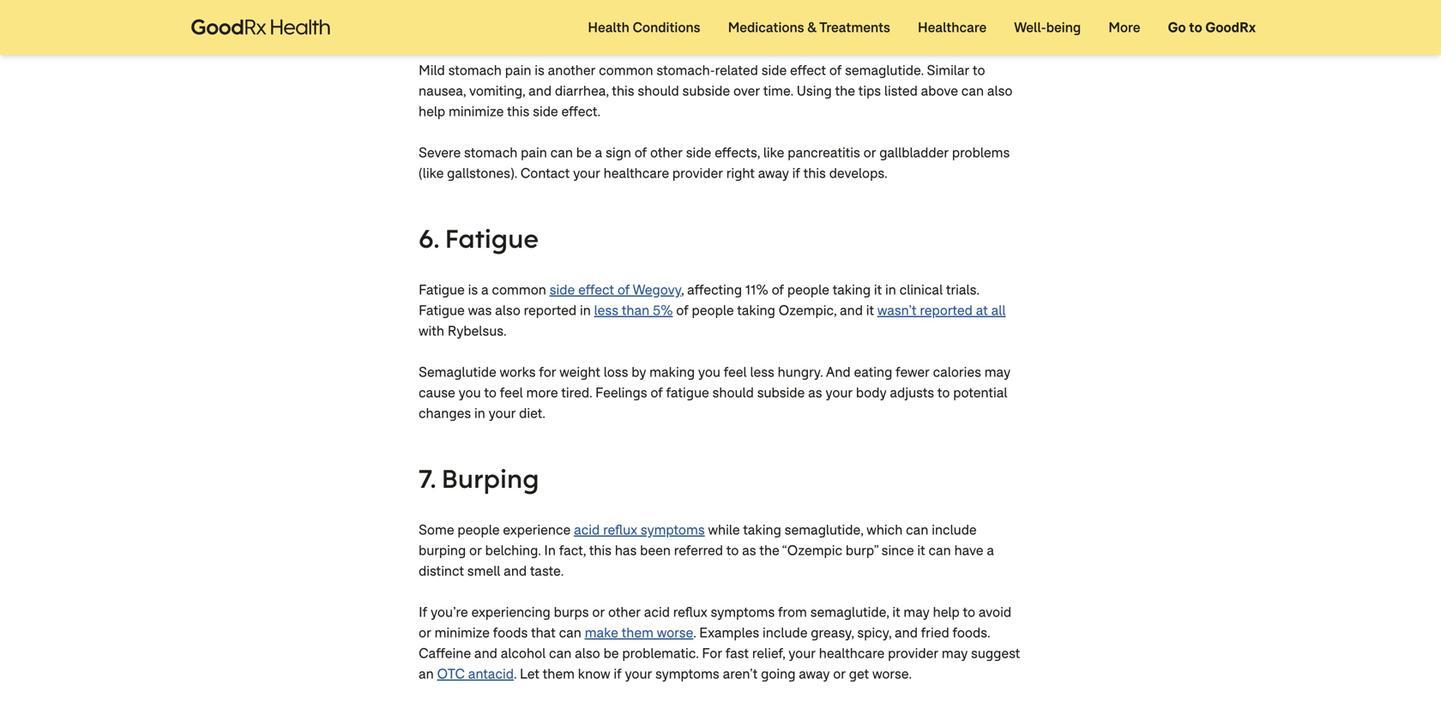 Task type: describe. For each thing, give the bounding box(es) containing it.
and left "fried"
[[895, 624, 918, 642]]

can up since
[[906, 521, 929, 539]]

fewer
[[896, 363, 930, 382]]

of up less than 5% 'link'
[[618, 281, 630, 299]]

goodrx
[[1206, 18, 1257, 36]]

foods.
[[953, 624, 991, 642]]

. examples include greasy, spicy, and fried foods. caffeine and alcohol can also be problematic. for fast relief, your healthcare provider may suggest an
[[419, 624, 1021, 684]]

people for 5%
[[692, 302, 734, 320]]

to down semaglutide
[[484, 384, 497, 402]]

0 horizontal spatial acid
[[574, 521, 600, 539]]

for
[[702, 645, 723, 663]]

the inside while taking semaglutide, which can include burping or belching. in fact, this has been referred to as the "ozempic burp" since it can have a distinct smell and taste.
[[760, 542, 780, 560]]

potential
[[954, 384, 1008, 402]]

side left effect.
[[533, 103, 558, 121]]

making
[[650, 363, 695, 382]]

get
[[850, 666, 870, 684]]

of inside less than 5% of people taking ozempic, and it wasn't reported at all with rybelsus.
[[677, 302, 689, 320]]

cause
[[419, 384, 456, 402]]

referred
[[674, 542, 724, 560]]

of inside ", affecting 11% of people taking it in clinical trials. fatigue was also reported in"
[[772, 281, 785, 299]]

0 horizontal spatial effect
[[579, 281, 615, 299]]

alcohol
[[501, 645, 546, 663]]

like
[[764, 144, 785, 162]]

,
[[682, 281, 684, 299]]

0 vertical spatial in
[[886, 281, 897, 299]]

know
[[578, 666, 611, 684]]

stomach
[[445, 2, 555, 36]]

a inside severe stomach pain can be a sign of other side effects, like pancreatitis or gallbladder problems (like gallstones). contact your healthcare provider right away if this develops.
[[595, 144, 603, 162]]

0 horizontal spatial .
[[514, 666, 517, 684]]

can inside . examples include greasy, spicy, and fried foods. caffeine and alcohol can also be problematic. for fast relief, your healthcare provider may suggest an
[[549, 645, 572, 663]]

help inside mild stomach pain is another common stomach-related side effect of semaglutide. similar to nausea, vomiting, and diarrhea, this should subside over time. using the tips listed above can also help minimize this side effect.
[[419, 103, 446, 121]]

can inside severe stomach pain can be a sign of other side effects, like pancreatitis or gallbladder problems (like gallstones). contact your healthcare provider right away if this develops.
[[551, 144, 573, 162]]

spicy,
[[858, 624, 892, 642]]

it inside if you're experiencing burps or other acid reflux symptoms from semaglutide, it may help to avoid or minimize foods that can
[[893, 604, 901, 622]]

while taking semaglutide, which can include burping or belching. in fact, this has been referred to as the "ozempic burp" since it can have a distinct smell and taste.
[[419, 521, 995, 581]]

in
[[544, 542, 556, 560]]

healthcare inside . examples include greasy, spicy, and fried foods. caffeine and alcohol can also be problematic. for fast relief, your healthcare provider may suggest an
[[820, 645, 885, 663]]

health conditions button
[[574, 0, 715, 55]]

7. burping
[[419, 462, 540, 496]]

goodrx health image
[[182, 9, 340, 45]]

may inside if you're experiencing burps or other acid reflux symptoms from semaglutide, it may help to avoid or minimize foods that can
[[904, 604, 930, 622]]

of inside severe stomach pain can be a sign of other side effects, like pancreatitis or gallbladder problems (like gallstones). contact your healthcare provider right away if this develops.
[[635, 144, 647, 162]]

less inside semaglutide works for weight loss by making you feel less hungry. and eating fewer calories may cause you to feel more tired. feelings of fatigue should subside as your body adjusts to potential changes in your diet.
[[751, 363, 775, 382]]

worse.
[[873, 666, 912, 684]]

all
[[992, 302, 1006, 320]]

acid inside if you're experiencing burps or other acid reflux symptoms from semaglutide, it may help to avoid or minimize foods that can
[[644, 604, 670, 622]]

taste.
[[530, 563, 564, 581]]

burps
[[554, 604, 589, 622]]

and inside less than 5% of people taking ozempic, and it wasn't reported at all with rybelsus.
[[840, 302, 863, 320]]

include inside while taking semaglutide, which can include burping or belching. in fact, this has been referred to as the "ozempic burp" since it can have a distinct smell and taste.
[[932, 521, 977, 539]]

other inside severe stomach pain can be a sign of other side effects, like pancreatitis or gallbladder problems (like gallstones). contact your healthcare provider right away if this develops.
[[651, 144, 683, 162]]

wegovy
[[633, 281, 682, 299]]

rybelsus.
[[448, 322, 507, 340]]

caffeine
[[419, 645, 471, 663]]

or inside severe stomach pain can be a sign of other side effects, like pancreatitis or gallbladder problems (like gallstones). contact your healthcare provider right away if this develops.
[[864, 144, 877, 162]]

as inside semaglutide works for weight loss by making you feel less hungry. and eating fewer calories may cause you to feel more tired. feelings of fatigue should subside as your body adjusts to potential changes in your diet.
[[809, 384, 823, 402]]

mild
[[419, 61, 445, 79]]

people for 11%
[[788, 281, 830, 299]]

common inside mild stomach pain is another common stomach-related side effect of semaglutide. similar to nausea, vomiting, and diarrhea, this should subside over time. using the tips listed above can also help minimize this side effect.
[[599, 61, 654, 79]]

tips
[[859, 82, 882, 100]]

1 vertical spatial away
[[799, 666, 830, 684]]

since
[[882, 542, 915, 560]]

this inside severe stomach pain can be a sign of other side effects, like pancreatitis or gallbladder problems (like gallstones). contact your healthcare provider right away if this develops.
[[804, 164, 826, 182]]

have
[[955, 542, 984, 560]]

similar
[[927, 61, 970, 79]]

smell
[[468, 563, 501, 581]]

provider inside . examples include greasy, spicy, and fried foods. caffeine and alcohol can also be problematic. for fast relief, your healthcare provider may suggest an
[[888, 645, 939, 663]]

health
[[588, 18, 630, 36]]

greasy,
[[811, 624, 855, 642]]

semaglutide works for weight loss by making you feel less hungry. and eating fewer calories may cause you to feel more tired. feelings of fatigue should subside as your body adjusts to potential changes in your diet.
[[419, 363, 1011, 423]]

can inside mild stomach pain is another common stomach-related side effect of semaglutide. similar to nausea, vomiting, and diarrhea, this should subside over time. using the tips listed above can also help minimize this side effect.
[[962, 82, 985, 100]]

0 horizontal spatial a
[[481, 281, 489, 299]]

some people experience acid reflux symptoms
[[419, 521, 705, 539]]

tired.
[[562, 384, 592, 402]]

1 vertical spatial is
[[468, 281, 478, 299]]

make
[[585, 624, 619, 642]]

, affecting 11% of people taking it in clinical trials. fatigue was also reported in
[[419, 281, 980, 320]]

healthcare inside severe stomach pain can be a sign of other side effects, like pancreatitis or gallbladder problems (like gallstones). contact your healthcare provider right away if this develops.
[[604, 164, 670, 182]]

nausea,
[[419, 82, 466, 100]]

symptoms for reflux
[[711, 604, 775, 622]]

. inside . examples include greasy, spicy, and fried foods. caffeine and alcohol can also be problematic. for fast relief, your healthcare provider may suggest an
[[694, 624, 696, 642]]

distinct
[[419, 563, 464, 581]]

using
[[797, 82, 832, 100]]

experiencing
[[472, 604, 551, 622]]

treatments
[[820, 18, 891, 36]]

be inside severe stomach pain can be a sign of other side effects, like pancreatitis or gallbladder problems (like gallstones). contact your healthcare provider right away if this develops.
[[577, 144, 592, 162]]

fact,
[[559, 542, 586, 560]]

from
[[779, 604, 808, 622]]

fried
[[922, 624, 950, 642]]

or down if
[[419, 624, 432, 642]]

contact
[[521, 164, 570, 182]]

reflux inside if you're experiencing burps or other acid reflux symptoms from semaglutide, it may help to avoid or minimize foods that can
[[674, 604, 708, 622]]

going
[[761, 666, 796, 684]]

6. fatigue
[[419, 222, 539, 255]]

5%
[[653, 302, 673, 320]]

your inside severe stomach pain can be a sign of other side effects, like pancreatitis or gallbladder problems (like gallstones). contact your healthcare provider right away if this develops.
[[573, 164, 601, 182]]

side inside severe stomach pain can be a sign of other side effects, like pancreatitis or gallbladder problems (like gallstones). contact your healthcare provider right away if this develops.
[[686, 144, 712, 162]]

2 vertical spatial people
[[458, 521, 500, 539]]

clinical
[[900, 281, 943, 299]]

experience
[[503, 521, 571, 539]]

reported inside less than 5% of people taking ozempic, and it wasn't reported at all with rybelsus.
[[920, 302, 973, 320]]

your down and
[[826, 384, 853, 402]]

ozempic,
[[779, 302, 837, 320]]

to inside if you're experiencing burps or other acid reflux symptoms from semaglutide, it may help to avoid or minimize foods that can
[[964, 604, 976, 622]]

suggest
[[972, 645, 1021, 663]]

1 vertical spatial common
[[492, 281, 547, 299]]

was
[[468, 302, 492, 320]]

other inside if you're experiencing burps or other acid reflux symptoms from semaglutide, it may help to avoid or minimize foods that can
[[609, 604, 641, 622]]

minimize inside if you're experiencing burps or other acid reflux symptoms from semaglutide, it may help to avoid or minimize foods that can
[[435, 624, 490, 642]]

may inside semaglutide works for weight loss by making you feel less hungry. and eating fewer calories may cause you to feel more tired. feelings of fatigue should subside as your body adjusts to potential changes in your diet.
[[985, 363, 1011, 382]]

less than 5% of people taking ozempic, and it wasn't reported at all with rybelsus.
[[419, 302, 1006, 340]]

adjusts
[[890, 384, 935, 402]]

or up make
[[593, 604, 605, 622]]

healthcare
[[918, 18, 987, 36]]

go to goodrx link
[[1155, 0, 1270, 55]]

11%
[[746, 281, 769, 299]]

5. stomach pain
[[419, 2, 617, 36]]

otc antacid link
[[437, 666, 514, 684]]

with
[[419, 322, 445, 340]]

calories
[[934, 363, 982, 382]]

mild stomach pain is another common stomach-related side effect of semaglutide. similar to nausea, vomiting, and diarrhea, this should subside over time. using the tips listed above can also help minimize this side effect.
[[419, 61, 1013, 121]]

provider inside severe stomach pain can be a sign of other side effects, like pancreatitis or gallbladder problems (like gallstones). contact your healthcare provider right away if this develops.
[[673, 164, 723, 182]]

it inside less than 5% of people taking ozempic, and it wasn't reported at all with rybelsus.
[[867, 302, 875, 320]]

conditions
[[633, 18, 701, 36]]

pancreatitis
[[788, 144, 861, 162]]

and inside while taking semaglutide, which can include burping or belching. in fact, this has been referred to as the "ozempic burp" since it can have a distinct smell and taste.
[[504, 563, 527, 581]]

0 vertical spatial fatigue
[[445, 222, 539, 255]]

otc
[[437, 666, 465, 684]]

can left have on the right of the page
[[929, 542, 952, 560]]

more button
[[1095, 0, 1155, 55]]

by
[[632, 363, 647, 382]]

"ozempic
[[782, 542, 843, 560]]

trials.
[[947, 281, 980, 299]]

pain for mild stomach pain is another common stomach-related side effect of semaglutide. similar to nausea, vomiting, and diarrhea, this should subside over time. using the tips listed above can also help minimize this side effect.
[[505, 61, 532, 79]]

1 vertical spatial in
[[580, 302, 591, 320]]

1 vertical spatial you
[[459, 384, 481, 402]]

sign
[[606, 144, 632, 162]]

which
[[867, 521, 903, 539]]

can inside if you're experiencing burps or other acid reflux symptoms from semaglutide, it may help to avoid or minimize foods that can
[[559, 624, 582, 642]]

for
[[539, 363, 557, 382]]

1 vertical spatial fatigue
[[419, 281, 465, 299]]

semaglutide, inside if you're experiencing burps or other acid reflux symptoms from semaglutide, it may help to avoid or minimize foods that can
[[811, 604, 890, 622]]

feelings
[[596, 384, 648, 402]]

right
[[727, 164, 755, 182]]

1 horizontal spatial them
[[622, 624, 654, 642]]

(like
[[419, 164, 444, 182]]



Task type: vqa. For each thing, say whether or not it's contained in the screenshot.
6
no



Task type: locate. For each thing, give the bounding box(es) containing it.
people up belching.
[[458, 521, 500, 539]]

otc antacid . let them know if your symptoms aren't going away or get worse.
[[437, 666, 912, 684]]

also inside . examples include greasy, spicy, and fried foods. caffeine and alcohol can also be problematic. for fast relief, your healthcare provider may suggest an
[[575, 645, 601, 663]]

being
[[1047, 18, 1082, 36]]

1 vertical spatial taking
[[738, 302, 776, 320]]

should down stomach- on the top left of the page
[[638, 82, 680, 100]]

and
[[826, 363, 851, 382]]

semaglutide.
[[846, 61, 924, 79]]

your up going
[[789, 645, 816, 663]]

0 horizontal spatial is
[[468, 281, 478, 299]]

may
[[985, 363, 1011, 382], [904, 604, 930, 622], [942, 645, 968, 663]]

2 reported from the left
[[920, 302, 973, 320]]

include inside . examples include greasy, spicy, and fried foods. caffeine and alcohol can also be problematic. for fast relief, your healthcare provider may suggest an
[[763, 624, 808, 642]]

reported
[[524, 302, 577, 320], [920, 302, 973, 320]]

0 vertical spatial common
[[599, 61, 654, 79]]

1 horizontal spatial the
[[836, 82, 856, 100]]

to right go
[[1190, 18, 1203, 36]]

been
[[640, 542, 671, 560]]

1 vertical spatial effect
[[579, 281, 615, 299]]

can down similar
[[962, 82, 985, 100]]

if
[[793, 164, 801, 182], [614, 666, 622, 684]]

affecting
[[688, 281, 743, 299]]

has
[[615, 542, 637, 560]]

a inside while taking semaglutide, which can include burping or belching. in fact, this has been referred to as the "ozempic burp" since it can have a distinct smell and taste.
[[987, 542, 995, 560]]

taking inside less than 5% of people taking ozempic, and it wasn't reported at all with rybelsus.
[[738, 302, 776, 320]]

2 vertical spatial may
[[942, 645, 968, 663]]

of right 5%
[[677, 302, 689, 320]]

and inside mild stomach pain is another common stomach-related side effect of semaglutide. similar to nausea, vomiting, and diarrhea, this should subside over time. using the tips listed above can also help minimize this side effect.
[[529, 82, 552, 100]]

stomach-
[[657, 61, 716, 79]]

0 vertical spatial people
[[788, 281, 830, 299]]

1 horizontal spatial less
[[751, 363, 775, 382]]

can down that
[[549, 645, 572, 663]]

at
[[977, 302, 989, 320]]

taking right while
[[744, 521, 782, 539]]

provider up worse. at the bottom
[[888, 645, 939, 663]]

you down semaglutide
[[459, 384, 481, 402]]

should inside semaglutide works for weight loss by making you feel less hungry. and eating fewer calories may cause you to feel more tired. feelings of fatigue should subside as your body adjusts to potential changes in your diet.
[[713, 384, 754, 402]]

pain up the another
[[561, 2, 617, 36]]

0 vertical spatial acid
[[574, 521, 600, 539]]

semaglutide,
[[785, 521, 864, 539], [811, 604, 890, 622]]

1 horizontal spatial in
[[580, 302, 591, 320]]

symptoms inside if you're experiencing burps or other acid reflux symptoms from semaglutide, it may help to avoid or minimize foods that can
[[711, 604, 775, 622]]

0 vertical spatial also
[[988, 82, 1013, 100]]

should inside mild stomach pain is another common stomach-related side effect of semaglutide. similar to nausea, vomiting, and diarrhea, this should subside over time. using the tips listed above can also help minimize this side effect.
[[638, 82, 680, 100]]

it inside ", affecting 11% of people taking it in clinical trials. fatigue was also reported in"
[[875, 281, 883, 299]]

1 horizontal spatial acid
[[644, 604, 670, 622]]

changes
[[419, 405, 471, 423]]

and down the another
[[529, 82, 552, 100]]

0 horizontal spatial as
[[743, 542, 757, 560]]

effect up using
[[791, 61, 827, 79]]

1 horizontal spatial if
[[793, 164, 801, 182]]

2 horizontal spatial a
[[987, 542, 995, 560]]

pain for 5. stomach pain
[[561, 2, 617, 36]]

effect up less than 5% 'link'
[[579, 281, 615, 299]]

to down while
[[727, 542, 739, 560]]

2 vertical spatial fatigue
[[419, 302, 465, 320]]

if inside severe stomach pain can be a sign of other side effects, like pancreatitis or gallbladder problems (like gallstones). contact your healthcare provider right away if this develops.
[[793, 164, 801, 182]]

as inside while taking semaglutide, which can include burping or belching. in fact, this has been referred to as the "ozempic burp" since it can have a distinct smell and taste.
[[743, 542, 757, 560]]

can down burps
[[559, 624, 582, 642]]

people inside less than 5% of people taking ozempic, and it wasn't reported at all with rybelsus.
[[692, 302, 734, 320]]

less down side effect of wegovy link
[[595, 302, 619, 320]]

6.
[[419, 222, 439, 255]]

burping
[[442, 462, 540, 496]]

a up was
[[481, 281, 489, 299]]

the left "ozempic
[[760, 542, 780, 560]]

stomach inside severe stomach pain can be a sign of other side effects, like pancreatitis or gallbladder problems (like gallstones). contact your healthcare provider right away if this develops.
[[464, 144, 518, 162]]

as
[[809, 384, 823, 402], [743, 542, 757, 560]]

to inside while taking semaglutide, which can include burping or belching. in fact, this has been referred to as the "ozempic burp" since it can have a distinct smell and taste.
[[727, 542, 739, 560]]

an
[[419, 666, 434, 684]]

less left hungry.
[[751, 363, 775, 382]]

include down from
[[763, 624, 808, 642]]

minimize down you're
[[435, 624, 490, 642]]

semaglutide, up "ozempic
[[785, 521, 864, 539]]

1 vertical spatial a
[[481, 281, 489, 299]]

burp"
[[846, 542, 879, 560]]

this down pancreatitis
[[804, 164, 826, 182]]

1 vertical spatial may
[[904, 604, 930, 622]]

examples
[[700, 624, 760, 642]]

some
[[419, 521, 455, 539]]

develops.
[[830, 164, 888, 182]]

7.
[[419, 462, 436, 496]]

common down "health"
[[599, 61, 654, 79]]

0 horizontal spatial away
[[759, 164, 790, 182]]

0 horizontal spatial the
[[760, 542, 780, 560]]

1 vertical spatial include
[[763, 624, 808, 642]]

0 vertical spatial subside
[[683, 82, 731, 100]]

it up wasn't
[[875, 281, 883, 299]]

your left diet.
[[489, 405, 516, 423]]

is left the another
[[535, 61, 545, 79]]

0 horizontal spatial reflux
[[603, 521, 638, 539]]

0 vertical spatial away
[[759, 164, 790, 182]]

your inside . examples include greasy, spicy, and fried foods. caffeine and alcohol can also be problematic. for fast relief, your healthcare provider may suggest an
[[789, 645, 816, 663]]

effect.
[[562, 103, 601, 121]]

side left the effects,
[[686, 144, 712, 162]]

1 horizontal spatial subside
[[758, 384, 805, 402]]

0 vertical spatial less
[[595, 302, 619, 320]]

&
[[808, 18, 817, 36]]

fast
[[726, 645, 749, 663]]

and right ozempic, at the right of page
[[840, 302, 863, 320]]

1 horizontal spatial you
[[699, 363, 721, 382]]

reported down the trials.
[[920, 302, 973, 320]]

it left wasn't
[[867, 302, 875, 320]]

1 vertical spatial people
[[692, 302, 734, 320]]

other
[[651, 144, 683, 162], [609, 604, 641, 622]]

this down the vomiting,
[[507, 103, 530, 121]]

away down like
[[759, 164, 790, 182]]

stomach up gallstones).
[[464, 144, 518, 162]]

dialog
[[0, 0, 1442, 704]]

0 vertical spatial minimize
[[449, 103, 504, 121]]

problems
[[953, 144, 1010, 162]]

also up the know
[[575, 645, 601, 663]]

0 horizontal spatial if
[[614, 666, 622, 684]]

1 horizontal spatial as
[[809, 384, 823, 402]]

symptoms for your
[[656, 666, 720, 684]]

severe stomach pain can be a sign of other side effects, like pancreatitis or gallbladder problems (like gallstones). contact your healthcare provider right away if this develops.
[[419, 144, 1010, 182]]

healthcare down sign
[[604, 164, 670, 182]]

1 vertical spatial minimize
[[435, 624, 490, 642]]

well-being button
[[1001, 0, 1095, 55]]

be inside . examples include greasy, spicy, and fried foods. caffeine and alcohol can also be problematic. for fast relief, your healthcare provider may suggest an
[[604, 645, 619, 663]]

relief,
[[753, 645, 786, 663]]

pain inside mild stomach pain is another common stomach-related side effect of semaglutide. similar to nausea, vomiting, and diarrhea, this should subside over time. using the tips listed above can also help minimize this side effect.
[[505, 61, 532, 79]]

gallstones).
[[447, 164, 517, 182]]

1 vertical spatial .
[[514, 666, 517, 684]]

if right the know
[[614, 666, 622, 684]]

1 vertical spatial acid
[[644, 604, 670, 622]]

subside inside mild stomach pain is another common stomach-related side effect of semaglutide. similar to nausea, vomiting, and diarrhea, this should subside over time. using the tips listed above can also help minimize this side effect.
[[683, 82, 731, 100]]

to right similar
[[973, 61, 986, 79]]

2 vertical spatial in
[[475, 405, 486, 423]]

reflux up worse
[[674, 604, 708, 622]]

0 horizontal spatial other
[[609, 604, 641, 622]]

0 vertical spatial as
[[809, 384, 823, 402]]

make them worse link
[[585, 624, 694, 642]]

taking
[[833, 281, 871, 299], [738, 302, 776, 320], [744, 521, 782, 539]]

0 horizontal spatial include
[[763, 624, 808, 642]]

of down making
[[651, 384, 663, 402]]

0 vertical spatial should
[[638, 82, 680, 100]]

symptoms down for
[[656, 666, 720, 684]]

0 horizontal spatial people
[[458, 521, 500, 539]]

0 vertical spatial semaglutide,
[[785, 521, 864, 539]]

this
[[612, 82, 635, 100], [507, 103, 530, 121], [804, 164, 826, 182], [590, 542, 612, 560]]

1 horizontal spatial may
[[942, 645, 968, 663]]

less
[[595, 302, 619, 320], [751, 363, 775, 382]]

0 vertical spatial you
[[699, 363, 721, 382]]

effect inside mild stomach pain is another common stomach-related side effect of semaglutide. similar to nausea, vomiting, and diarrhea, this should subside over time. using the tips listed above can also help minimize this side effect.
[[791, 61, 827, 79]]

minimize
[[449, 103, 504, 121], [435, 624, 490, 642]]

people down affecting
[[692, 302, 734, 320]]

to down calories on the right bottom of page
[[938, 384, 951, 402]]

or left get
[[834, 666, 846, 684]]

1 horizontal spatial be
[[604, 645, 619, 663]]

1 horizontal spatial people
[[692, 302, 734, 320]]

fatigue is a common side effect of wegovy
[[419, 281, 682, 299]]

and
[[529, 82, 552, 100], [840, 302, 863, 320], [504, 563, 527, 581], [895, 624, 918, 642], [475, 645, 498, 663]]

stomach for severe
[[464, 144, 518, 162]]

healthcare button
[[905, 0, 1001, 55]]

2 vertical spatial pain
[[521, 144, 547, 162]]

is inside mild stomach pain is another common stomach-related side effect of semaglutide. similar to nausea, vomiting, and diarrhea, this should subside over time. using the tips listed above can also help minimize this side effect.
[[535, 61, 545, 79]]

0 horizontal spatial you
[[459, 384, 481, 402]]

belching.
[[485, 542, 541, 560]]

help
[[419, 103, 446, 121], [934, 604, 960, 622]]

pain inside severe stomach pain can be a sign of other side effects, like pancreatitis or gallbladder problems (like gallstones). contact your healthcare provider right away if this develops.
[[521, 144, 547, 162]]

feel
[[724, 363, 747, 382], [500, 384, 523, 402]]

2 horizontal spatial people
[[788, 281, 830, 299]]

taking inside ", affecting 11% of people taking it in clinical trials. fatigue was also reported in"
[[833, 281, 871, 299]]

help down nausea,
[[419, 103, 446, 121]]

pain up the vomiting,
[[505, 61, 532, 79]]

or inside while taking semaglutide, which can include burping or belching. in fact, this has been referred to as the "ozempic burp" since it can have a distinct smell and taste.
[[470, 542, 482, 560]]

this right the diarrhea,
[[612, 82, 635, 100]]

people inside ", affecting 11% of people taking it in clinical trials. fatigue was also reported in"
[[788, 281, 830, 299]]

subside inside semaglutide works for weight loss by making you feel less hungry. and eating fewer calories may cause you to feel more tired. feelings of fatigue should subside as your body adjusts to potential changes in your diet.
[[758, 384, 805, 402]]

1 horizontal spatial .
[[694, 624, 696, 642]]

1 vertical spatial provider
[[888, 645, 939, 663]]

0 vertical spatial include
[[932, 521, 977, 539]]

0 vertical spatial may
[[985, 363, 1011, 382]]

may inside . examples include greasy, spicy, and fried foods. caffeine and alcohol can also be problematic. for fast relief, your healthcare provider may suggest an
[[942, 645, 968, 663]]

can
[[962, 82, 985, 100], [551, 144, 573, 162], [906, 521, 929, 539], [929, 542, 952, 560], [559, 624, 582, 642], [549, 645, 572, 663]]

0 horizontal spatial common
[[492, 281, 547, 299]]

in up wasn't
[[886, 281, 897, 299]]

1 horizontal spatial is
[[535, 61, 545, 79]]

0 horizontal spatial in
[[475, 405, 486, 423]]

0 horizontal spatial reported
[[524, 302, 577, 320]]

also for . examples include greasy, spicy, and fried foods. caffeine and alcohol can also be problematic. for fast relief, your healthcare provider may suggest an
[[575, 645, 601, 663]]

related
[[716, 61, 759, 79]]

to up "foods."
[[964, 604, 976, 622]]

also
[[988, 82, 1013, 100], [495, 302, 521, 320], [575, 645, 601, 663]]

time.
[[764, 82, 794, 100]]

other right sign
[[651, 144, 683, 162]]

symptoms up examples
[[711, 604, 775, 622]]

acid up make them worse at the bottom left
[[644, 604, 670, 622]]

effects,
[[715, 144, 761, 162]]

acid reflux symptoms link
[[574, 521, 705, 539]]

problematic.
[[623, 645, 699, 663]]

medications
[[728, 18, 805, 36]]

0 horizontal spatial subside
[[683, 82, 731, 100]]

away
[[759, 164, 790, 182], [799, 666, 830, 684]]

semaglutide, inside while taking semaglutide, which can include burping or belching. in fact, this has been referred to as the "ozempic burp" since it can have a distinct smell and taste.
[[785, 521, 864, 539]]

include up have on the right of the page
[[932, 521, 977, 539]]

0 horizontal spatial help
[[419, 103, 446, 121]]

to
[[1190, 18, 1203, 36], [973, 61, 986, 79], [484, 384, 497, 402], [938, 384, 951, 402], [727, 542, 739, 560], [964, 604, 976, 622]]

5.
[[419, 2, 438, 36]]

side up time.
[[762, 61, 787, 79]]

burping
[[419, 542, 466, 560]]

1 vertical spatial semaglutide,
[[811, 604, 890, 622]]

1 vertical spatial reflux
[[674, 604, 708, 622]]

taking inside while taking semaglutide, which can include burping or belching. in fact, this has been referred to as the "ozempic burp" since it can have a distinct smell and taste.
[[744, 521, 782, 539]]

common up rybelsus.
[[492, 281, 547, 299]]

1 horizontal spatial reflux
[[674, 604, 708, 622]]

as right referred
[[743, 542, 757, 560]]

also inside ", affecting 11% of people taking it in clinical trials. fatigue was also reported in"
[[495, 302, 521, 320]]

body
[[857, 384, 887, 402]]

0 vertical spatial a
[[595, 144, 603, 162]]

and down belching.
[[504, 563, 527, 581]]

or up develops.
[[864, 144, 877, 162]]

it right since
[[918, 542, 926, 560]]

of inside semaglutide works for weight loss by making you feel less hungry. and eating fewer calories may cause you to feel more tired. feelings of fatigue should subside as your body adjusts to potential changes in your diet.
[[651, 384, 663, 402]]

the inside mild stomach pain is another common stomach-related side effect of semaglutide. similar to nausea, vomiting, and diarrhea, this should subside over time. using the tips listed above can also help minimize this side effect.
[[836, 82, 856, 100]]

1 horizontal spatial help
[[934, 604, 960, 622]]

more
[[527, 384, 558, 402]]

it inside while taking semaglutide, which can include burping or belching. in fact, this has been referred to as the "ozempic burp" since it can have a distinct smell and taste.
[[918, 542, 926, 560]]

other up make them worse link
[[609, 604, 641, 622]]

2 vertical spatial taking
[[744, 521, 782, 539]]

0 vertical spatial symptoms
[[641, 521, 705, 539]]

1 vertical spatial less
[[751, 363, 775, 382]]

provider left right
[[673, 164, 723, 182]]

1 vertical spatial them
[[543, 666, 575, 684]]

1 horizontal spatial feel
[[724, 363, 747, 382]]

if
[[419, 604, 428, 622]]

0 vertical spatial is
[[535, 61, 545, 79]]

if down pancreatitis
[[793, 164, 801, 182]]

is up was
[[468, 281, 478, 299]]

1 horizontal spatial other
[[651, 144, 683, 162]]

wasn't
[[878, 302, 917, 320]]

2 horizontal spatial in
[[886, 281, 897, 299]]

you up "fatigue"
[[699, 363, 721, 382]]

be left sign
[[577, 144, 592, 162]]

also inside mild stomach pain is another common stomach-related side effect of semaglutide. similar to nausea, vomiting, and diarrhea, this should subside over time. using the tips listed above can also help minimize this side effect.
[[988, 82, 1013, 100]]

1 vertical spatial if
[[614, 666, 622, 684]]

1 horizontal spatial include
[[932, 521, 977, 539]]

help up "fried"
[[934, 604, 960, 622]]

can up contact
[[551, 144, 573, 162]]

well-
[[1015, 18, 1047, 36]]

to inside mild stomach pain is another common stomach-related side effect of semaglutide. similar to nausea, vomiting, and diarrhea, this should subside over time. using the tips listed above can also help minimize this side effect.
[[973, 61, 986, 79]]

fatigue inside ", affecting 11% of people taking it in clinical trials. fatigue was also reported in"
[[419, 302, 465, 320]]

be down make
[[604, 645, 619, 663]]

1 horizontal spatial reported
[[920, 302, 973, 320]]

stomach for mild
[[449, 61, 502, 79]]

less than 5% link
[[595, 302, 673, 320]]

loss
[[604, 363, 629, 382]]

worse
[[657, 624, 694, 642]]

taking for ozempic,
[[738, 302, 776, 320]]

0 horizontal spatial be
[[577, 144, 592, 162]]

of
[[830, 61, 842, 79], [635, 144, 647, 162], [618, 281, 630, 299], [772, 281, 785, 299], [677, 302, 689, 320], [651, 384, 663, 402]]

away inside severe stomach pain can be a sign of other side effects, like pancreatitis or gallbladder problems (like gallstones). contact your healthcare provider right away if this develops.
[[759, 164, 790, 182]]

or up smell
[[470, 542, 482, 560]]

healthcare up get
[[820, 645, 885, 663]]

1 vertical spatial feel
[[500, 384, 523, 402]]

and up antacid
[[475, 645, 498, 663]]

of inside mild stomach pain is another common stomach-related side effect of semaglutide. similar to nausea, vomiting, and diarrhea, this should subside over time. using the tips listed above can also help minimize this side effect.
[[830, 61, 842, 79]]

stomach up the vomiting,
[[449, 61, 502, 79]]

also for , affecting 11% of people taking it in clinical trials. fatigue was also reported in
[[495, 302, 521, 320]]

away right going
[[799, 666, 830, 684]]

taking down 11% on the right of page
[[738, 302, 776, 320]]

side up 'for'
[[550, 281, 575, 299]]

subside down hungry.
[[758, 384, 805, 402]]

a right have on the right of the page
[[987, 542, 995, 560]]

1 vertical spatial the
[[760, 542, 780, 560]]

. left let
[[514, 666, 517, 684]]

above
[[922, 82, 959, 100]]

1 horizontal spatial provider
[[888, 645, 939, 663]]

reported down fatigue is a common side effect of wegovy at top
[[524, 302, 577, 320]]

1 horizontal spatial effect
[[791, 61, 827, 79]]

less inside less than 5% of people taking ozempic, and it wasn't reported at all with rybelsus.
[[595, 302, 619, 320]]

0 horizontal spatial provider
[[673, 164, 723, 182]]

it down since
[[893, 604, 901, 622]]

help inside if you're experiencing burps or other acid reflux symptoms from semaglutide, it may help to avoid or minimize foods that can
[[934, 604, 960, 622]]

of up using
[[830, 61, 842, 79]]

a left sign
[[595, 144, 603, 162]]

this inside while taking semaglutide, which can include burping or belching. in fact, this has been referred to as the "ozempic burp" since it can have a distinct smell and taste.
[[590, 542, 612, 560]]

0 horizontal spatial healthcare
[[604, 164, 670, 182]]

1 horizontal spatial common
[[599, 61, 654, 79]]

may down "foods."
[[942, 645, 968, 663]]

people up ozempic, at the right of page
[[788, 281, 830, 299]]

0 vertical spatial provider
[[673, 164, 723, 182]]

1 vertical spatial help
[[934, 604, 960, 622]]

0 vertical spatial stomach
[[449, 61, 502, 79]]

the left 'tips' at the top of page
[[836, 82, 856, 100]]

works
[[500, 363, 536, 382]]

pain for severe stomach pain can be a sign of other side effects, like pancreatitis or gallbladder problems (like gallstones). contact your healthcare provider right away if this develops.
[[521, 144, 547, 162]]

0 horizontal spatial feel
[[500, 384, 523, 402]]

1 vertical spatial symptoms
[[711, 604, 775, 622]]

your down the problematic.
[[625, 666, 652, 684]]

0 vertical spatial taking
[[833, 281, 871, 299]]

make them worse
[[585, 624, 694, 642]]

taking for it
[[833, 281, 871, 299]]

reflux
[[603, 521, 638, 539], [674, 604, 708, 622]]

reported inside ", affecting 11% of people taking it in clinical trials. fatigue was also reported in"
[[524, 302, 577, 320]]

listed
[[885, 82, 918, 100]]

0 vertical spatial .
[[694, 624, 696, 642]]

subside
[[683, 82, 731, 100], [758, 384, 805, 402]]

subside down stomach- on the top left of the page
[[683, 82, 731, 100]]

avoid
[[979, 604, 1012, 622]]

minimize inside mild stomach pain is another common stomach-related side effect of semaglutide. similar to nausea, vomiting, and diarrhea, this should subside over time. using the tips listed above can also help minimize this side effect.
[[449, 103, 504, 121]]

of right sign
[[635, 144, 647, 162]]

symptoms up 'been'
[[641, 521, 705, 539]]

0 vertical spatial the
[[836, 82, 856, 100]]

another
[[548, 61, 596, 79]]

stomach inside mild stomach pain is another common stomach-related side effect of semaglutide. similar to nausea, vomiting, and diarrhea, this should subside over time. using the tips listed above can also help minimize this side effect.
[[449, 61, 502, 79]]

should right "fatigue"
[[713, 384, 754, 402]]

0 vertical spatial if
[[793, 164, 801, 182]]

1 vertical spatial be
[[604, 645, 619, 663]]

acid up the fact,
[[574, 521, 600, 539]]

1 vertical spatial pain
[[505, 61, 532, 79]]

stomach
[[449, 61, 502, 79], [464, 144, 518, 162]]

it
[[875, 281, 883, 299], [867, 302, 875, 320], [918, 542, 926, 560], [893, 604, 901, 622]]

in inside semaglutide works for weight loss by making you feel less hungry. and eating fewer calories may cause you to feel more tired. feelings of fatigue should subside as your body adjusts to potential changes in your diet.
[[475, 405, 486, 423]]

weight
[[560, 363, 601, 382]]

1 reported from the left
[[524, 302, 577, 320]]

1 horizontal spatial also
[[575, 645, 601, 663]]

them right let
[[543, 666, 575, 684]]

aren't
[[723, 666, 758, 684]]

as down hungry.
[[809, 384, 823, 402]]



